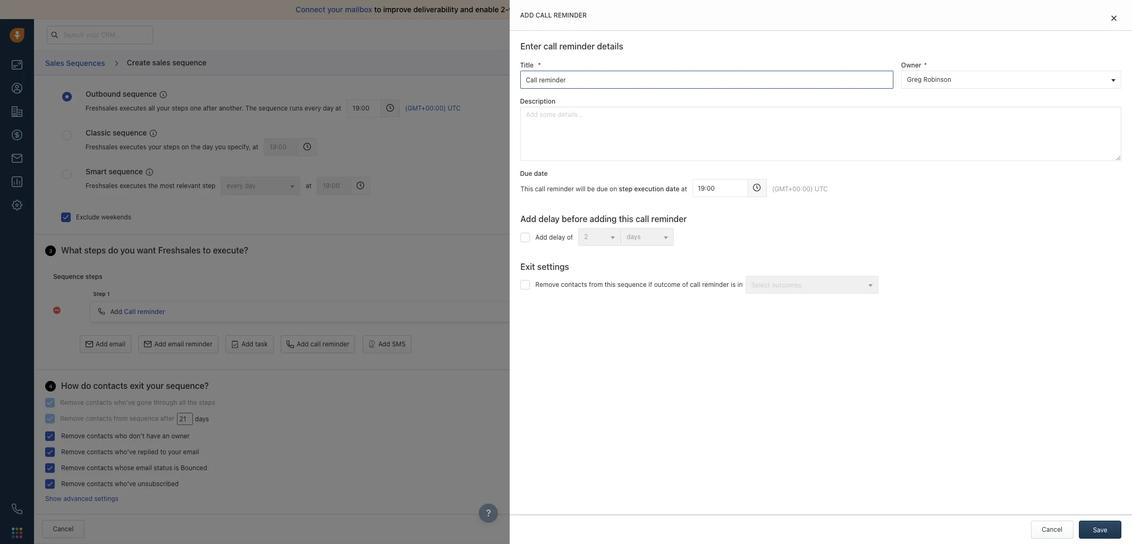 Task type: vqa. For each thing, say whether or not it's contained in the screenshot.
42
no



Task type: describe. For each thing, give the bounding box(es) containing it.
add task button
[[226, 335, 274, 353]]

reminder right outcome
[[702, 281, 729, 289]]

you.
[[1033, 123, 1046, 131]]

remove contacts who've gone through all the steps
[[60, 399, 216, 407]]

2 button
[[578, 228, 621, 246]]

remove for remove contacts who've unsubscribed
[[61, 480, 85, 488]]

for
[[1023, 123, 1031, 131]]

delay for of
[[549, 234, 565, 242]]

contacts for remove contacts who've gone through all the steps
[[86, 399, 112, 407]]

add delay of
[[535, 234, 573, 242]]

0 horizontal spatial do
[[81, 381, 91, 391]]

<span class=" ">sales reps can use this for prospecting and account-based selling e.g. following up with event attendees</span> image
[[146, 168, 153, 176]]

specify,
[[228, 143, 251, 151]]

email down replied
[[136, 464, 152, 472]]

of right outcome
[[682, 281, 688, 289]]

steps up step
[[85, 273, 102, 280]]

freshsales executes your steps on the day you specify, at
[[86, 143, 258, 151]]

outcome
[[654, 281, 680, 289]]

sequence left <span class=" ">sales reps can use this for traditional drip campaigns e.g. reengaging with cold prospects</span> "image"
[[123, 89, 157, 98]]

what steps do you want freshsales to execute?
[[61, 246, 248, 255]]

0 vertical spatial every
[[305, 104, 321, 112]]

remove contacts whose email status is bounced
[[61, 464, 207, 472]]

task,
[[941, 114, 955, 122]]

1 vertical spatial this
[[605, 281, 616, 289]]

remove for remove contacts who've replied to your email
[[61, 448, 85, 456]]

add inside "button"
[[297, 340, 309, 348]]

1 a from the top
[[869, 105, 873, 113]]

add email button
[[80, 335, 131, 353]]

to right the mailbox
[[374, 5, 381, 14]]

smart
[[86, 167, 107, 176]]

improve
[[383, 5, 412, 14]]

set
[[1007, 105, 1016, 113]]

cancel for the left cancel button
[[53, 525, 74, 533]]

of right sync
[[543, 5, 550, 14]]

them
[[964, 123, 979, 131]]

at right specify,
[[253, 143, 258, 151]]

who've for gone
[[114, 399, 135, 407]]

freshworks switcher image
[[12, 528, 22, 539]]

delay for before
[[538, 215, 559, 224]]

show advanced settings
[[45, 495, 118, 503]]

classic sequence
[[86, 128, 147, 137]]

1 horizontal spatial cancel button
[[1031, 521, 1074, 539]]

freshsales for classic
[[86, 143, 118, 151]]

series
[[935, 105, 953, 113]]

add up 'exit settings'
[[535, 234, 547, 242]]

1 horizontal spatial is
[[731, 281, 736, 289]]

1 horizontal spatial step
[[619, 185, 632, 193]]

reminder right 'call'
[[137, 308, 165, 316]]

reminder left details
[[559, 41, 595, 51]]

outbound
[[86, 89, 121, 98]]

connect
[[296, 5, 326, 14]]

0 horizontal spatial day
[[202, 143, 213, 151]]

sequences?
[[923, 87, 965, 96]]

are inside a sales sequence is a series of steps you can set up to nurture contacts in the crm. a step can be an email, task, call reminder, email reminder, or sms. once your steps are lined up, the crm executes them automatically for you.
[[869, 123, 879, 131]]

exclude
[[76, 213, 100, 221]]

0 vertical spatial (gmt+00:00) utc
[[405, 104, 461, 112]]

outbound sequence
[[86, 89, 157, 98]]

what are sales sequences?
[[869, 87, 965, 96]]

0 horizontal spatial cancel button
[[42, 521, 85, 539]]

<span class=" ">sales reps can use this for traditional drip campaigns e.g. reengaging with cold prospects</span> image
[[160, 91, 167, 98]]

sequence down gone
[[129, 415, 159, 423]]

(gmt+00:00) utc link
[[405, 104, 461, 113]]

owner
[[171, 432, 190, 440]]

call inside a sales sequence is a series of steps you can set up to nurture contacts in the crm. a step can be an email, task, call reminder, email reminder, or sms. once your steps are lined up, the crm executes them automatically for you.
[[957, 114, 967, 122]]

0 horizontal spatial after
[[160, 415, 175, 423]]

sales for create
[[152, 58, 170, 67]]

greg
[[907, 76, 922, 84]]

to right replied
[[160, 448, 166, 456]]

what for what are sales sequences?
[[869, 87, 888, 96]]

add down call reminder link
[[154, 340, 166, 348]]

sequence left <span class=" ">sales reps can use this for weekly check-ins with leads and to run renewal campaigns e.g. renewing a contract</span> image in the top of the page
[[113, 128, 147, 137]]

dialog containing enter call reminder details
[[510, 0, 1133, 544]]

from for this
[[589, 281, 603, 289]]

sequence
[[53, 273, 84, 280]]

want
[[137, 246, 156, 255]]

of left 2 at the right of page
[[567, 234, 573, 242]]

reminder left will
[[547, 185, 574, 193]]

greg robinson button
[[902, 71, 1122, 89]]

add call reminder inside "button"
[[297, 340, 349, 348]]

Select outcomes search field
[[749, 280, 864, 291]]

0 horizontal spatial days
[[195, 415, 209, 423]]

your left the mailbox
[[328, 5, 343, 14]]

steps up them
[[963, 105, 980, 113]]

freshsales for smart
[[86, 182, 118, 190]]

reminder up enter call reminder details at the top
[[554, 11, 587, 19]]

explore
[[932, 30, 955, 38]]

every day button
[[221, 177, 301, 195]]

connect your mailbox to improve deliverability and enable 2-way sync of email conversations.
[[296, 5, 624, 14]]

create
[[127, 58, 150, 67]]

0 vertical spatial date
[[534, 170, 548, 178]]

automatically
[[981, 123, 1021, 131]]

step
[[93, 291, 106, 297]]

greg robinson
[[907, 76, 952, 84]]

relevant
[[177, 182, 201, 190]]

1 vertical spatial an
[[162, 432, 170, 440]]

add task
[[241, 340, 268, 348]]

due date
[[520, 170, 548, 178]]

steps down crm.
[[1105, 114, 1122, 122]]

add left 'call'
[[110, 308, 122, 316]]

remove for remove contacts whose email status is bounced
[[61, 464, 85, 472]]

way
[[509, 5, 523, 14]]

1 vertical spatial settings
[[94, 495, 118, 503]]

step 1
[[93, 291, 110, 297]]

remove for remove contacts from sequence after
[[60, 415, 84, 423]]

1 horizontal spatial do
[[108, 246, 118, 255]]

phone image
[[12, 504, 22, 515]]

exit settings
[[520, 262, 569, 272]]

the left most
[[148, 182, 158, 190]]

1 vertical spatial sales
[[903, 87, 921, 96]]

task
[[255, 340, 268, 348]]

most
[[160, 182, 175, 190]]

up,
[[897, 123, 906, 131]]

show
[[45, 495, 62, 503]]

1 vertical spatial you
[[215, 143, 226, 151]]

gone
[[137, 399, 152, 407]]

cancel for cancel button to the right
[[1042, 526, 1063, 534]]

add email reminder button
[[138, 335, 218, 353]]

1 horizontal spatial (gmt+00:00)
[[772, 185, 813, 193]]

freshsales executes all your steps one after another. the sequence runs every day at
[[86, 104, 341, 112]]

freshsales for outbound
[[86, 104, 118, 112]]

4
[[49, 383, 52, 390]]

is inside a sales sequence is a series of steps you can set up to nurture contacts in the crm. a step can be an email, task, call reminder, email reminder, or sms. once your steps are lined up, the crm executes them automatically for you.
[[923, 105, 928, 113]]

1 reminder, from the left
[[969, 114, 997, 122]]

contacts for remove contacts who've replied to your email
[[87, 448, 113, 456]]

add left sms
[[378, 340, 390, 348]]

executes inside a sales sequence is a series of steps you can set up to nurture contacts in the crm. a step can be an email, task, call reminder, email reminder, or sms. once your steps are lined up, the crm executes them automatically for you.
[[936, 123, 962, 131]]

Add some details... text field
[[520, 107, 1122, 161]]

conversations.
[[573, 5, 624, 14]]

email up bounced
[[183, 448, 199, 456]]

executes for classic sequence
[[120, 143, 146, 151]]

at right the execution
[[681, 185, 687, 193]]

add right '2-'
[[520, 11, 534, 19]]

steps down sequence?
[[199, 399, 216, 407]]

your inside a sales sequence is a series of steps you can set up to nurture contacts in the crm. a step can be an email, task, call reminder, email reminder, or sms. once your steps are lined up, the crm executes them automatically for you.
[[1090, 114, 1103, 122]]

remove contacts who've unsubscribed
[[61, 480, 179, 488]]

1 horizontal spatial all
[[179, 399, 186, 407]]

plans
[[956, 30, 973, 38]]

one
[[190, 104, 201, 112]]

how
[[61, 381, 79, 391]]

1 vertical spatial can
[[890, 114, 901, 122]]

reminder inside "button"
[[323, 340, 349, 348]]

remove for remove contacts from this sequence if outcome of call reminder is in
[[535, 281, 559, 289]]

status
[[154, 464, 172, 472]]

advanced
[[63, 495, 93, 503]]

exit
[[520, 262, 535, 272]]

0 vertical spatial are
[[890, 87, 901, 96]]

your down <span class=" ">sales reps can use this for weekly check-ins with leads and to run renewal campaigns e.g. renewing a contract</span> image in the top of the page
[[148, 143, 162, 151]]

add down "this"
[[520, 215, 536, 224]]

0 horizontal spatial on
[[182, 143, 189, 151]]

contacts for remove contacts whose email status is bounced
[[87, 464, 113, 472]]

remove contacts who don't have an owner
[[61, 432, 190, 440]]

sequence right the
[[259, 104, 288, 112]]

unsubscribed
[[138, 480, 179, 488]]

who've for unsubscribed
[[115, 480, 136, 488]]

reminder inside button
[[186, 340, 213, 348]]

through
[[154, 399, 177, 407]]

due
[[520, 170, 533, 178]]

none text field inside dialog
[[692, 179, 748, 197]]

sales sequences
[[45, 58, 105, 67]]

(gmt+00:00) utc inside dialog
[[772, 185, 828, 193]]

in inside dialog
[[737, 281, 743, 289]]

enable
[[475, 5, 499, 14]]

will
[[576, 185, 585, 193]]

another.
[[219, 104, 244, 112]]

0 horizontal spatial utc
[[448, 104, 461, 112]]

every inside every day button
[[227, 182, 243, 190]]

who
[[115, 432, 127, 440]]

add sms button
[[362, 335, 412, 353]]

0 vertical spatial day
[[323, 104, 334, 112]]

whose
[[115, 464, 134, 472]]

and
[[460, 5, 474, 14]]

this call reminder will be due on step execution date at
[[520, 185, 687, 193]]

your right "exit"
[[146, 381, 164, 391]]

create sales sequence
[[127, 58, 207, 67]]

0 horizontal spatial step
[[202, 182, 216, 190]]



Task type: locate. For each thing, give the bounding box(es) containing it.
freshsales down smart
[[86, 182, 118, 190]]

add call reminder inside dialog
[[520, 11, 587, 19]]

reminder up days button
[[651, 215, 687, 224]]

to left execute?
[[203, 246, 211, 255]]

sequences
[[66, 58, 105, 67]]

contacts inside a sales sequence is a series of steps you can set up to nurture contacts in the crm. a step can be an email, task, call reminder, email reminder, or sms. once your steps are lined up, the crm executes them automatically for you.
[[1059, 105, 1085, 113]]

from for sequence
[[114, 415, 128, 423]]

the down sequence?
[[188, 399, 197, 407]]

1 horizontal spatial add call reminder
[[520, 11, 587, 19]]

show advanced settings link
[[45, 495, 118, 503]]

details
[[597, 41, 623, 51]]

before
[[562, 215, 587, 224]]

all up <span class=" ">sales reps can use this for weekly check-ins with leads and to run renewal campaigns e.g. renewing a contract</span> image in the top of the page
[[148, 104, 155, 112]]

2 vertical spatial who've
[[115, 480, 136, 488]]

1 vertical spatial all
[[179, 399, 186, 407]]

save button
[[1079, 521, 1122, 539]]

0 horizontal spatial date
[[534, 170, 548, 178]]

contacts up once
[[1059, 105, 1085, 113]]

None text field
[[692, 179, 748, 197]]

call
[[124, 308, 136, 316]]

2 vertical spatial you
[[120, 246, 135, 255]]

0 vertical spatial days
[[627, 233, 641, 241]]

every day
[[227, 182, 256, 190]]

1 horizontal spatial (gmt+00:00) utc
[[772, 185, 828, 193]]

0 vertical spatial in
[[1087, 105, 1092, 113]]

1 vertical spatial day
[[202, 143, 213, 151]]

what up lined
[[869, 87, 888, 96]]

1 horizontal spatial sales
[[875, 105, 891, 113]]

1 vertical spatial do
[[81, 381, 91, 391]]

exit
[[130, 381, 144, 391]]

cancel left save
[[1042, 526, 1063, 534]]

1 vertical spatial add call reminder
[[297, 340, 349, 348]]

who've down remove contacts who don't have an owner
[[115, 448, 136, 456]]

cancel inside dialog
[[1042, 526, 1063, 534]]

robinson
[[924, 76, 952, 84]]

are up up,
[[890, 87, 901, 96]]

after
[[203, 104, 217, 112], [160, 415, 175, 423]]

nurture
[[1035, 105, 1057, 113]]

1 horizontal spatial reminder,
[[1017, 114, 1045, 122]]

2-
[[501, 5, 509, 14]]

0 vertical spatial on
[[182, 143, 189, 151]]

at right runs
[[336, 104, 341, 112]]

contacts down 'exit settings'
[[561, 281, 587, 289]]

0 vertical spatial (gmt+00:00)
[[405, 104, 446, 112]]

adding
[[589, 215, 617, 224]]

0 horizontal spatial are
[[869, 123, 879, 131]]

1 horizontal spatial settings
[[537, 262, 569, 272]]

0 horizontal spatial this
[[605, 281, 616, 289]]

sms
[[392, 340, 406, 348]]

1 horizontal spatial after
[[203, 104, 217, 112]]

0 vertical spatial be
[[903, 114, 910, 122]]

you inside a sales sequence is a series of steps you can set up to nurture contacts in the crm. a step can be an email, task, call reminder, email reminder, or sms. once your steps are lined up, the crm executes them automatically for you.
[[981, 105, 992, 113]]

executes down task,
[[936, 123, 962, 131]]

0 vertical spatial add call reminder
[[520, 11, 587, 19]]

once
[[1072, 114, 1088, 122]]

remove for remove contacts who don't have an owner
[[61, 432, 85, 440]]

every down specify,
[[227, 182, 243, 190]]

2 horizontal spatial step
[[875, 114, 888, 122]]

sales up lined
[[875, 105, 891, 113]]

1 vertical spatial what
[[61, 246, 82, 255]]

crm
[[919, 123, 934, 131]]

1 horizontal spatial days
[[627, 233, 641, 241]]

1 vertical spatial utc
[[815, 185, 828, 193]]

due
[[596, 185, 608, 193]]

days inside button
[[627, 233, 641, 241]]

0 horizontal spatial sales
[[152, 58, 170, 67]]

smart sequence
[[86, 167, 143, 176]]

0 vertical spatial a
[[869, 105, 873, 113]]

(gmt+00:00) utc
[[405, 104, 461, 112], [772, 185, 828, 193]]

step right relevant
[[202, 182, 216, 190]]

this
[[520, 185, 533, 193]]

<span class=" ">sales reps can use this for weekly check-ins with leads and to run renewal campaigns e.g. renewing a contract</span> image
[[150, 130, 157, 137]]

to inside a sales sequence is a series of steps you can set up to nurture contacts in the crm. a step can be an email, task, call reminder, email reminder, or sms. once your steps are lined up, the crm executes them automatically for you.
[[1027, 105, 1033, 113]]

contacts for remove contacts from this sequence if outcome of call reminder is in
[[561, 281, 587, 289]]

0 horizontal spatial every
[[227, 182, 243, 190]]

on inside dialog
[[610, 185, 617, 193]]

be inside a sales sequence is a series of steps you can set up to nurture contacts in the crm. a step can be an email, task, call reminder, email reminder, or sms. once your steps are lined up, the crm executes them automatically for you.
[[903, 114, 910, 122]]

call inside "button"
[[311, 340, 321, 348]]

the down one
[[191, 143, 201, 151]]

are
[[890, 87, 901, 96], [869, 123, 879, 131]]

date right due
[[534, 170, 548, 178]]

add call reminder
[[110, 308, 165, 316]]

0 vertical spatial all
[[148, 104, 155, 112]]

sales
[[45, 58, 64, 67]]

of
[[543, 5, 550, 14], [955, 105, 961, 113], [567, 234, 573, 242], [682, 281, 688, 289]]

2 horizontal spatial day
[[323, 104, 334, 112]]

an left email,
[[912, 114, 919, 122]]

sales inside a sales sequence is a series of steps you can set up to nurture contacts in the crm. a step can be an email, task, call reminder, email reminder, or sms. once your steps are lined up, the crm executes them automatically for you.
[[875, 105, 891, 113]]

sequence up up,
[[892, 105, 922, 113]]

1 horizontal spatial cancel
[[1042, 526, 1063, 534]]

from up who
[[114, 415, 128, 423]]

0 vertical spatial an
[[912, 114, 919, 122]]

contacts down remove contacts who don't have an owner
[[87, 448, 113, 456]]

remove for remove contacts who've gone through all the steps
[[60, 399, 84, 407]]

deliverability
[[414, 5, 458, 14]]

step
[[875, 114, 888, 122], [202, 182, 216, 190], [619, 185, 632, 193]]

2
[[584, 233, 588, 241]]

steps left one
[[172, 104, 188, 112]]

1 vertical spatial is
[[731, 281, 736, 289]]

connect your mailbox link
[[296, 5, 374, 14]]

1 horizontal spatial from
[[589, 281, 603, 289]]

0 horizontal spatial from
[[114, 415, 128, 423]]

1
[[107, 291, 110, 297]]

0 horizontal spatial all
[[148, 104, 155, 112]]

email inside a sales sequence is a series of steps you can set up to nurture contacts in the crm. a step can be an email, task, call reminder, email reminder, or sms. once your steps are lined up, the crm executes them automatically for you.
[[999, 114, 1015, 122]]

1 vertical spatial after
[[160, 415, 175, 423]]

the
[[245, 104, 257, 112]]

0 vertical spatial do
[[108, 246, 118, 255]]

a
[[930, 105, 934, 113]]

cancel button
[[42, 521, 85, 539], [1031, 521, 1074, 539]]

email down set
[[999, 114, 1015, 122]]

can up up,
[[890, 114, 901, 122]]

0 vertical spatial utc
[[448, 104, 461, 112]]

1 horizontal spatial can
[[994, 105, 1005, 113]]

up
[[1018, 105, 1025, 113]]

None text field
[[177, 413, 193, 425]]

an right the have
[[162, 432, 170, 440]]

days
[[627, 233, 641, 241], [195, 415, 209, 423]]

sales down "greg"
[[903, 87, 921, 96]]

1 vertical spatial a
[[869, 114, 873, 122]]

contacts left whose
[[87, 464, 113, 472]]

1 horizontal spatial an
[[912, 114, 919, 122]]

0 vertical spatial who've
[[114, 399, 135, 407]]

executes for outbound sequence
[[120, 104, 146, 112]]

sequence inside dialog
[[617, 281, 647, 289]]

remove inside dialog
[[535, 281, 559, 289]]

1 vertical spatial be
[[587, 185, 595, 193]]

do
[[108, 246, 118, 255], [81, 381, 91, 391]]

be right will
[[587, 185, 595, 193]]

settings
[[537, 262, 569, 272], [94, 495, 118, 503]]

replied
[[138, 448, 159, 456]]

reminder
[[554, 11, 587, 19], [559, 41, 595, 51], [547, 185, 574, 193], [651, 215, 687, 224], [702, 281, 729, 289], [137, 308, 165, 316], [186, 340, 213, 348], [323, 340, 349, 348]]

1 horizontal spatial utc
[[815, 185, 828, 193]]

sequence?
[[166, 381, 209, 391]]

2 horizontal spatial you
[[981, 105, 992, 113]]

0 horizontal spatial what
[[61, 246, 82, 255]]

0 vertical spatial this
[[619, 215, 633, 224]]

1 vertical spatial days
[[195, 415, 209, 423]]

2 vertical spatial is
[[174, 464, 179, 472]]

add email
[[96, 340, 125, 348]]

0 vertical spatial what
[[869, 87, 888, 96]]

dialog
[[510, 0, 1133, 544]]

cancel
[[53, 525, 74, 533], [1042, 526, 1063, 534]]

0 horizontal spatial settings
[[94, 495, 118, 503]]

day inside every day button
[[245, 182, 256, 190]]

0 horizontal spatial you
[[120, 246, 135, 255]]

cancel button down show
[[42, 521, 85, 539]]

Search your CRM... text field
[[47, 26, 153, 44]]

sales for a
[[875, 105, 891, 113]]

executes down <span class=" ">sales reps can use this for prospecting and account-based selling e.g. following up with event attendees</span> image
[[120, 182, 146, 190]]

executes down classic sequence
[[120, 143, 146, 151]]

0 vertical spatial is
[[923, 105, 928, 113]]

0 horizontal spatial an
[[162, 432, 170, 440]]

0 horizontal spatial be
[[587, 185, 595, 193]]

1 vertical spatial (gmt+00:00)
[[772, 185, 813, 193]]

0 vertical spatial settings
[[537, 262, 569, 272]]

a sales sequence is a series of steps you can set up to nurture contacts in the crm. a step can be an email, task, call reminder, email reminder, or sms. once your steps are lined up, the crm executes them automatically for you.
[[869, 105, 1122, 131]]

from down the 2 'button'
[[589, 281, 603, 289]]

after down through
[[160, 415, 175, 423]]

1 vertical spatial every
[[227, 182, 243, 190]]

0 vertical spatial can
[[994, 105, 1005, 113]]

0 horizontal spatial (gmt+00:00)
[[405, 104, 446, 112]]

this right adding
[[619, 215, 633, 224]]

day left specify,
[[202, 143, 213, 151]]

day right runs
[[323, 104, 334, 112]]

0 horizontal spatial can
[[890, 114, 901, 122]]

utc inside dialog
[[815, 185, 828, 193]]

1 horizontal spatial on
[[610, 185, 617, 193]]

freshsales down outbound
[[86, 104, 118, 112]]

sync
[[525, 5, 541, 14]]

add inside button
[[241, 340, 253, 348]]

email up sequence?
[[168, 340, 184, 348]]

mailbox
[[345, 5, 372, 14]]

remove contacts from this sequence if outcome of call reminder is in
[[535, 281, 743, 289]]

1 horizontal spatial be
[[903, 114, 910, 122]]

2 a from the top
[[869, 114, 873, 122]]

add call reminder button
[[281, 335, 355, 353]]

at
[[336, 104, 341, 112], [253, 143, 258, 151], [306, 182, 312, 190], [681, 185, 687, 193]]

phone element
[[6, 499, 28, 520]]

call reminder link
[[124, 308, 165, 316]]

what for what steps do you want freshsales to execute?
[[61, 246, 82, 255]]

exclude weekends
[[76, 213, 131, 221]]

who've for replied
[[115, 448, 136, 456]]

in inside a sales sequence is a series of steps you can set up to nurture contacts in the crm. a step can be an email, task, call reminder, email reminder, or sms. once your steps are lined up, the crm executes them automatically for you.
[[1087, 105, 1092, 113]]

0 horizontal spatial cancel
[[53, 525, 74, 533]]

1 horizontal spatial every
[[305, 104, 321, 112]]

contacts left "exit"
[[93, 381, 128, 391]]

be
[[903, 114, 910, 122], [587, 185, 595, 193]]

0 vertical spatial you
[[981, 105, 992, 113]]

contacts for remove contacts who don't have an owner
[[87, 432, 113, 440]]

remove contacts who've replied to your email
[[61, 448, 199, 456]]

the left crm.
[[1094, 105, 1103, 113]]

contacts for remove contacts from sequence after
[[86, 415, 112, 423]]

close image
[[1112, 15, 1117, 21]]

freshsales right want
[[158, 246, 201, 255]]

sequence inside a sales sequence is a series of steps you can set up to nurture contacts in the crm. a step can be an email, task, call reminder, email reminder, or sms. once your steps are lined up, the crm executes them automatically for you.
[[892, 105, 922, 113]]

an inside a sales sequence is a series of steps you can set up to nurture contacts in the crm. a step can be an email, task, call reminder, email reminder, or sms. once your steps are lined up, the crm executes them automatically for you.
[[912, 114, 919, 122]]

steps up sequence steps on the left bottom of page
[[84, 246, 106, 255]]

2 horizontal spatial is
[[923, 105, 928, 113]]

contacts up show advanced settings link
[[87, 480, 113, 488]]

your down <span class=" ">sales reps can use this for traditional drip campaigns e.g. reengaging with cold prospects</span> "image"
[[157, 104, 170, 112]]

1 horizontal spatial are
[[890, 87, 901, 96]]

do right how
[[81, 381, 91, 391]]

sequence up one
[[172, 58, 207, 67]]

1 horizontal spatial this
[[619, 215, 633, 224]]

reminder, up for
[[1017, 114, 1045, 122]]

your
[[328, 5, 343, 14], [157, 104, 170, 112], [1090, 114, 1103, 122], [148, 143, 162, 151], [146, 381, 164, 391], [168, 448, 181, 456]]

add left task
[[241, 340, 253, 348]]

enter
[[520, 41, 541, 51]]

owner
[[902, 61, 922, 69]]

0 horizontal spatial is
[[174, 464, 179, 472]]

0 horizontal spatial reminder,
[[969, 114, 997, 122]]

can left set
[[994, 105, 1005, 113]]

sequence left <span class=" ">sales reps can use this for prospecting and account-based selling e.g. following up with event attendees</span> image
[[109, 167, 143, 176]]

days down sequence?
[[195, 415, 209, 423]]

executes down outbound sequence
[[120, 104, 146, 112]]

email down 'call'
[[109, 340, 125, 348]]

you
[[981, 105, 992, 113], [215, 143, 226, 151], [120, 246, 135, 255]]

on up relevant
[[182, 143, 189, 151]]

executes for smart sequence
[[120, 182, 146, 190]]

2 vertical spatial day
[[245, 182, 256, 190]]

don't
[[129, 432, 145, 440]]

remove
[[535, 281, 559, 289], [60, 399, 84, 407], [60, 415, 84, 423], [61, 432, 85, 440], [61, 448, 85, 456], [61, 464, 85, 472], [61, 480, 85, 488]]

lined
[[880, 123, 895, 131]]

you left specify,
[[215, 143, 226, 151]]

add
[[520, 11, 534, 19], [520, 215, 536, 224], [535, 234, 547, 242], [110, 308, 122, 316], [96, 340, 108, 348], [154, 340, 166, 348], [241, 340, 253, 348], [297, 340, 309, 348], [378, 340, 390, 348]]

on right due
[[610, 185, 617, 193]]

execution
[[634, 185, 664, 193]]

0 horizontal spatial (gmt+00:00) utc
[[405, 104, 461, 112]]

add down step 1
[[96, 340, 108, 348]]

1 vertical spatial delay
[[549, 234, 565, 242]]

who've up remove contacts from sequence after
[[114, 399, 135, 407]]

at right every day button
[[306, 182, 312, 190]]

the right up,
[[908, 123, 918, 131]]

utc
[[448, 104, 461, 112], [815, 185, 828, 193]]

0 vertical spatial sales
[[152, 58, 170, 67]]

1 horizontal spatial date
[[666, 185, 679, 193]]

(gmt+00:00)
[[405, 104, 446, 112], [772, 185, 813, 193]]

step inside a sales sequence is a series of steps you can set up to nurture contacts in the crm. a step can be an email, task, call reminder, email reminder, or sms. once your steps are lined up, the crm executes them automatically for you.
[[875, 114, 888, 122]]

day down specify,
[[245, 182, 256, 190]]

this left if on the bottom right
[[605, 281, 616, 289]]

2 vertical spatial sales
[[875, 105, 891, 113]]

add sms
[[378, 340, 406, 348]]

Enter title of task text field
[[520, 71, 894, 89]]

add right task
[[297, 340, 309, 348]]

1 vertical spatial on
[[610, 185, 617, 193]]

reminder left "add sms" button
[[323, 340, 349, 348]]

steps
[[172, 104, 188, 112], [963, 105, 980, 113], [1105, 114, 1122, 122], [163, 143, 180, 151], [84, 246, 106, 255], [85, 273, 102, 280], [199, 399, 216, 407]]

reminder up sequence?
[[186, 340, 213, 348]]

how do contacts exit your sequence?
[[61, 381, 209, 391]]

1 vertical spatial (gmt+00:00) utc
[[772, 185, 828, 193]]

settings down remove contacts who've unsubscribed on the bottom of page
[[94, 495, 118, 503]]

contacts up remove contacts from sequence after
[[86, 399, 112, 407]]

sms.
[[1055, 114, 1071, 122]]

do left want
[[108, 246, 118, 255]]

sequence steps
[[53, 273, 102, 280]]

of inside a sales sequence is a series of steps you can set up to nurture contacts in the crm. a step can be an email, task, call reminder, email reminder, or sms. once your steps are lined up, the crm executes them automatically for you.
[[955, 105, 961, 113]]

your down owner
[[168, 448, 181, 456]]

0 vertical spatial after
[[203, 104, 217, 112]]

days right the 2 'button'
[[627, 233, 641, 241]]

1 vertical spatial are
[[869, 123, 879, 131]]

sequence left if on the bottom right
[[617, 281, 647, 289]]

email
[[552, 5, 571, 14], [999, 114, 1015, 122], [109, 340, 125, 348], [168, 340, 184, 348], [183, 448, 199, 456], [136, 464, 152, 472]]

add delay before adding this call reminder
[[520, 215, 687, 224]]

steps up most
[[163, 143, 180, 151]]

or
[[1047, 114, 1053, 122]]

all right through
[[179, 399, 186, 407]]

2 reminder, from the left
[[1017, 114, 1045, 122]]

in
[[1087, 105, 1092, 113], [737, 281, 743, 289]]

remove contacts from sequence after
[[60, 415, 175, 423]]

to right up
[[1027, 105, 1033, 113]]

contacts for remove contacts who've unsubscribed
[[87, 480, 113, 488]]

from inside dialog
[[589, 281, 603, 289]]

cancel button left save
[[1031, 521, 1074, 539]]

email right sync
[[552, 5, 571, 14]]



